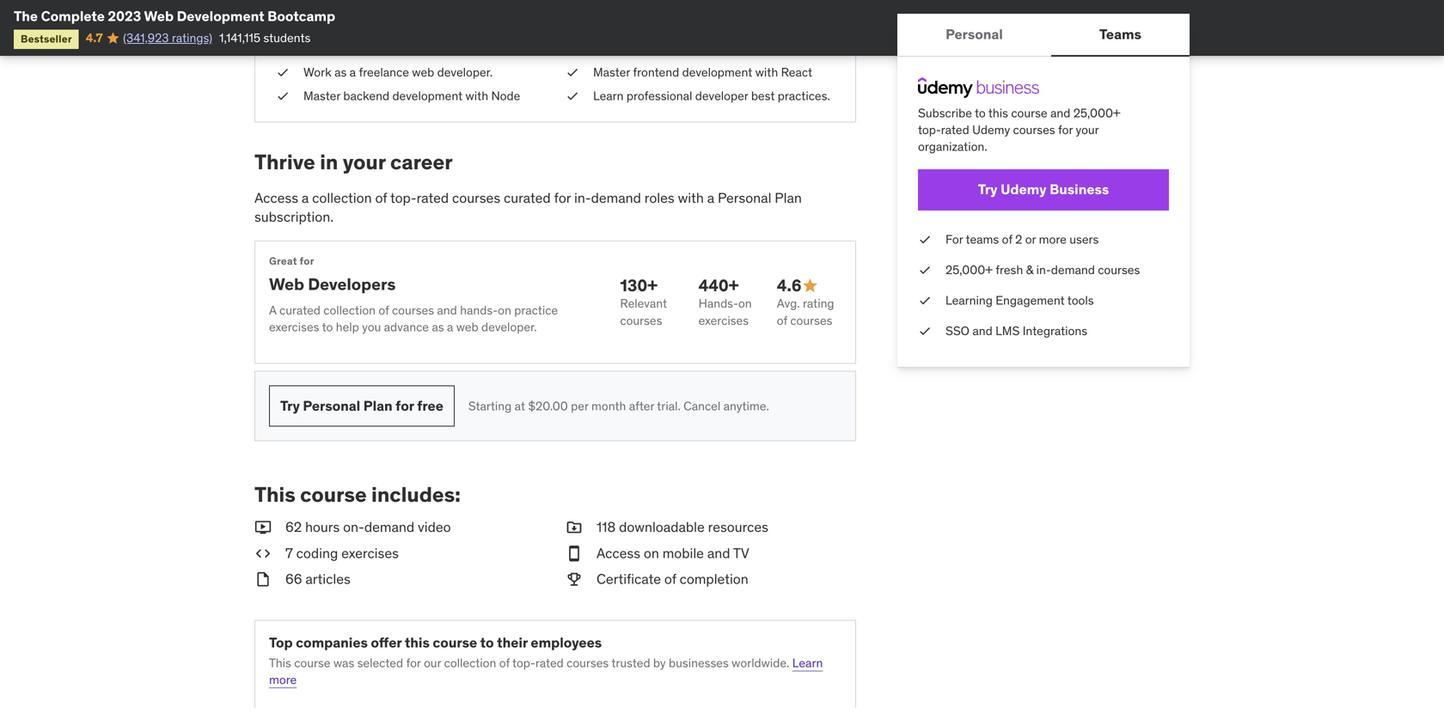 Task type: locate. For each thing, give the bounding box(es) containing it.
1 horizontal spatial as
[[432, 319, 444, 335]]

25,000+ fresh & in-demand courses
[[946, 262, 1141, 278]]

website
[[304, 41, 345, 56]]

development down work as a freelance web developer.
[[393, 88, 463, 104]]

demand left roles
[[591, 189, 641, 207]]

access inside access a collection of top-rated courses curated for in-demand roles with a personal plan subscription.
[[255, 189, 298, 207]]

1 vertical spatial with
[[466, 88, 488, 104]]

for inside build fully-fledged websites and web apps for your startup or business.
[[593, 41, 608, 56]]

best
[[751, 88, 775, 104]]

and left the hands-
[[437, 303, 457, 318]]

small image for certificate
[[566, 570, 583, 590]]

1 vertical spatial in-
[[1037, 262, 1052, 278]]

25,000+ inside the subscribe to this course and 25,000+ top‑rated udemy courses for your organization.
[[1074, 105, 1121, 121]]

0 vertical spatial in-
[[574, 189, 591, 207]]

master frontend development with react
[[593, 64, 813, 80]]

curated
[[504, 189, 551, 207], [280, 303, 321, 318]]

0 vertical spatial personal
[[946, 25, 1003, 43]]

0 horizontal spatial as
[[335, 64, 347, 80]]

25,000+ up business
[[1074, 105, 1121, 121]]

learning engagement tools
[[946, 293, 1094, 308]]

subscription.
[[255, 208, 334, 226]]

collection up help
[[324, 303, 376, 318]]

and right the sso
[[973, 323, 993, 339]]

4.7
[[86, 30, 103, 45]]

1 horizontal spatial web
[[456, 319, 479, 335]]

1 vertical spatial your
[[1076, 122, 1099, 138]]

1 vertical spatial curated
[[280, 303, 321, 318]]

0 horizontal spatial on
[[498, 303, 512, 318]]

0 horizontal spatial with
[[466, 88, 488, 104]]

personal down help
[[303, 397, 360, 415]]

0 horizontal spatial curated
[[280, 303, 321, 318]]

courses down career
[[452, 189, 501, 207]]

0 horizontal spatial rated
[[417, 189, 449, 207]]

1 horizontal spatial development
[[682, 64, 753, 80]]

udemy up 'for teams of 2 or more users'
[[1001, 181, 1047, 198]]

0 horizontal spatial try
[[280, 397, 300, 415]]

exercises down hands-
[[699, 313, 749, 328]]

websites
[[695, 24, 743, 39]]

0 horizontal spatial small image
[[255, 570, 272, 590]]

small image for access
[[566, 544, 583, 563]]

work
[[304, 64, 332, 80]]

1 horizontal spatial exercises
[[341, 545, 399, 562]]

&
[[1026, 262, 1034, 278]]

courses up the try udemy business
[[1013, 122, 1056, 138]]

2 vertical spatial web
[[456, 319, 479, 335]]

and up the try udemy business
[[1051, 105, 1071, 121]]

0 horizontal spatial in-
[[574, 189, 591, 207]]

130+
[[620, 275, 658, 296]]

collection down "thrive in your career"
[[312, 189, 372, 207]]

1 vertical spatial collection
[[324, 303, 376, 318]]

articles
[[306, 571, 351, 588]]

courses inside the subscribe to this course and 25,000+ top‑rated udemy courses for your organization.
[[1013, 122, 1056, 138]]

2 vertical spatial your
[[343, 149, 386, 175]]

0 vertical spatial small image
[[802, 277, 819, 294]]

of left 2
[[1002, 232, 1013, 247]]

as
[[335, 64, 347, 80], [432, 319, 444, 335]]

was
[[334, 656, 354, 671]]

with left node
[[466, 88, 488, 104]]

fresh
[[996, 262, 1024, 278]]

you down the
[[348, 41, 367, 56]]

access up certificate
[[597, 545, 641, 562]]

xsmall image for 25,000+
[[918, 262, 932, 279]]

a up the subscription.
[[302, 189, 309, 207]]

web inside build fully-fledged websites and web apps for your startup or business.
[[769, 24, 791, 39]]

0 vertical spatial access
[[255, 189, 298, 207]]

course down udemy business image
[[1012, 105, 1048, 121]]

0 horizontal spatial top-
[[390, 189, 417, 207]]

with for node
[[466, 88, 488, 104]]

thrive in your career element
[[255, 149, 856, 442]]

0 horizontal spatial access
[[255, 189, 298, 207]]

a up backend
[[350, 64, 356, 80]]

small image
[[802, 277, 819, 294], [255, 570, 272, 590]]

courses
[[1013, 122, 1056, 138], [452, 189, 501, 207], [1098, 262, 1141, 278], [392, 303, 434, 318], [620, 313, 663, 328], [791, 313, 833, 328], [567, 656, 609, 671]]

trial.
[[657, 398, 681, 414]]

course inside after the course you will be able to build any website you want.
[[353, 24, 390, 39]]

this down top
[[269, 656, 291, 671]]

by
[[653, 656, 666, 671]]

top
[[269, 634, 293, 652]]

a
[[269, 303, 277, 318]]

learn for learn more
[[793, 656, 823, 671]]

or
[[679, 41, 689, 56], [1026, 232, 1036, 247]]

subscribe to this course and 25,000+ top‑rated udemy courses for your organization.
[[918, 105, 1121, 155]]

employees
[[531, 634, 602, 652]]

small image for 7
[[255, 544, 272, 563]]

0 horizontal spatial personal
[[303, 397, 360, 415]]

25,000+ up learning
[[946, 262, 993, 278]]

this up "62"
[[255, 482, 296, 508]]

0 vertical spatial top-
[[390, 189, 417, 207]]

courses down users
[[1098, 262, 1141, 278]]

more down top
[[269, 672, 297, 688]]

fully-
[[624, 24, 651, 39]]

you inside great for web developers a curated collection of courses and hands-on practice exercises to help you advance as a web developer.
[[362, 319, 381, 335]]

coding
[[296, 545, 338, 562]]

this course includes:
[[255, 482, 461, 508]]

tools
[[1068, 293, 1094, 308]]

1 vertical spatial web
[[269, 274, 304, 295]]

1 horizontal spatial rated
[[536, 656, 564, 671]]

440+
[[699, 275, 739, 296]]

top- down their at the bottom
[[513, 656, 536, 671]]

learn inside learn more
[[793, 656, 823, 671]]

0 vertical spatial try
[[978, 181, 998, 198]]

offer
[[371, 634, 402, 652]]

xsmall image
[[276, 23, 290, 40], [566, 88, 580, 104], [918, 262, 932, 279], [918, 292, 932, 309]]

course up hours
[[300, 482, 367, 508]]

in-
[[574, 189, 591, 207], [1037, 262, 1052, 278]]

0 horizontal spatial demand
[[364, 518, 415, 536]]

1 horizontal spatial curated
[[504, 189, 551, 207]]

0 vertical spatial plan
[[775, 189, 802, 207]]

2 vertical spatial demand
[[364, 518, 415, 536]]

exercises down a
[[269, 319, 319, 335]]

web left apps
[[769, 24, 791, 39]]

on down downloadable
[[644, 545, 659, 562]]

master down build on the left
[[593, 64, 630, 80]]

1 horizontal spatial in-
[[1037, 262, 1052, 278]]

try
[[978, 181, 998, 198], [280, 397, 300, 415]]

with
[[756, 64, 778, 80], [466, 88, 488, 104], [678, 189, 704, 207]]

1 vertical spatial personal
[[718, 189, 772, 207]]

try inside thrive in your career element
[[280, 397, 300, 415]]

web
[[769, 24, 791, 39], [412, 64, 434, 80], [456, 319, 479, 335]]

web
[[144, 7, 174, 25], [269, 274, 304, 295]]

personal
[[946, 25, 1003, 43], [718, 189, 772, 207], [303, 397, 360, 415]]

0 horizontal spatial development
[[393, 88, 463, 104]]

xsmall image for sso and lms integrations
[[918, 323, 932, 340]]

learn for learn professional developer best practices.
[[593, 88, 624, 104]]

a right advance
[[447, 319, 453, 335]]

1 horizontal spatial demand
[[591, 189, 641, 207]]

a inside great for web developers a curated collection of courses and hands-on practice exercises to help you advance as a web developer.
[[447, 319, 453, 335]]

of up advance
[[379, 303, 389, 318]]

0 vertical spatial or
[[679, 41, 689, 56]]

0 vertical spatial learn
[[593, 88, 624, 104]]

exercises
[[699, 313, 749, 328], [269, 319, 319, 335], [341, 545, 399, 562]]

includes:
[[372, 482, 461, 508]]

development down business.
[[682, 64, 753, 80]]

to down udemy business image
[[975, 105, 986, 121]]

1,141,115
[[219, 30, 261, 45]]

avg.
[[777, 296, 800, 311]]

anytime.
[[724, 398, 769, 414]]

collection right 'our'
[[444, 656, 497, 671]]

frontend
[[633, 64, 680, 80]]

to left help
[[322, 319, 333, 335]]

or right 2
[[1026, 232, 1036, 247]]

1 horizontal spatial web
[[269, 274, 304, 295]]

or down fledged
[[679, 41, 689, 56]]

to right able
[[477, 24, 488, 39]]

collection inside great for web developers a curated collection of courses and hands-on practice exercises to help you advance as a web developer.
[[324, 303, 376, 318]]

rated down employees
[[536, 656, 564, 671]]

0 horizontal spatial or
[[679, 41, 689, 56]]

your up business
[[1076, 122, 1099, 138]]

in- left roles
[[574, 189, 591, 207]]

1 vertical spatial more
[[269, 672, 297, 688]]

1 horizontal spatial try
[[978, 181, 998, 198]]

and right "websites"
[[746, 24, 766, 39]]

exercises down '62 hours on-demand video'
[[341, 545, 399, 562]]

plan inside access a collection of top-rated courses curated for in-demand roles with a personal plan subscription.
[[775, 189, 802, 207]]

master for master backend development with node
[[304, 88, 341, 104]]

courses up advance
[[392, 303, 434, 318]]

work as a freelance web developer.
[[304, 64, 493, 80]]

xsmall image
[[276, 64, 290, 81], [566, 64, 580, 81], [276, 88, 290, 104], [918, 231, 932, 248], [918, 323, 932, 340]]

businesses
[[669, 656, 729, 671]]

1 horizontal spatial 25,000+
[[1074, 105, 1121, 121]]

rated down career
[[417, 189, 449, 207]]

developer
[[695, 88, 749, 104]]

demand inside access a collection of top-rated courses curated for in-demand roles with a personal plan subscription.
[[591, 189, 641, 207]]

0 vertical spatial your
[[611, 41, 634, 56]]

0 vertical spatial master
[[593, 64, 630, 80]]

of
[[375, 189, 387, 207], [1002, 232, 1013, 247], [379, 303, 389, 318], [777, 313, 788, 328], [665, 571, 677, 588], [499, 656, 510, 671]]

tv
[[733, 545, 750, 562]]

plan
[[775, 189, 802, 207], [364, 397, 393, 415]]

courses inside avg. rating of courses
[[791, 313, 833, 328]]

for teams of 2 or more users
[[946, 232, 1099, 247]]

try personal plan for free link
[[269, 386, 455, 427]]

62
[[285, 518, 302, 536]]

with up best on the right of the page
[[756, 64, 778, 80]]

1 horizontal spatial learn
[[793, 656, 823, 671]]

build
[[593, 24, 621, 39]]

1 vertical spatial master
[[304, 88, 341, 104]]

exercises inside great for web developers a curated collection of courses and hands-on practice exercises to help you advance as a web developer.
[[269, 319, 319, 335]]

demand up tools on the right of page
[[1052, 262, 1095, 278]]

0 vertical spatial 25,000+
[[1074, 105, 1121, 121]]

2 horizontal spatial on
[[739, 296, 752, 311]]

small image up rating
[[802, 277, 819, 294]]

advance
[[384, 319, 429, 335]]

as right work
[[335, 64, 347, 80]]

personal right roles
[[718, 189, 772, 207]]

1 vertical spatial developer.
[[482, 319, 537, 335]]

learn right worldwide. on the bottom right
[[793, 656, 823, 671]]

more left users
[[1039, 232, 1067, 247]]

more
[[1039, 232, 1067, 247], [269, 672, 297, 688]]

0 vertical spatial curated
[[504, 189, 551, 207]]

your right in
[[343, 149, 386, 175]]

xsmall image for for teams of 2 or more users
[[918, 231, 932, 248]]

certificate of completion
[[597, 571, 749, 588]]

small image left 66
[[255, 570, 272, 590]]

with right roles
[[678, 189, 704, 207]]

development for frontend
[[682, 64, 753, 80]]

for inside access a collection of top-rated courses curated for in-demand roles with a personal plan subscription.
[[554, 189, 571, 207]]

0 horizontal spatial master
[[304, 88, 341, 104]]

udemy business image
[[918, 77, 1040, 98]]

2 vertical spatial you
[[362, 319, 381, 335]]

on down 440+ on the top
[[739, 296, 752, 311]]

2023
[[108, 7, 141, 25]]

0 horizontal spatial learn
[[593, 88, 624, 104]]

access
[[255, 189, 298, 207], [597, 545, 641, 562]]

this down udemy business image
[[989, 105, 1009, 121]]

small image
[[255, 518, 272, 537], [566, 518, 583, 537], [255, 544, 272, 563], [566, 544, 583, 563], [566, 570, 583, 590]]

courses inside "130+ relevant courses"
[[620, 313, 663, 328]]

try udemy business link
[[918, 169, 1170, 210]]

1 vertical spatial demand
[[1052, 262, 1095, 278]]

and inside the subscribe to this course and 25,000+ top‑rated udemy courses for your organization.
[[1051, 105, 1071, 121]]

the
[[333, 24, 350, 39]]

hands-
[[699, 296, 739, 311]]

2 horizontal spatial with
[[756, 64, 778, 80]]

1 vertical spatial you
[[348, 41, 367, 56]]

0 vertical spatial collection
[[312, 189, 372, 207]]

0 vertical spatial more
[[1039, 232, 1067, 247]]

learn left professional in the top left of the page
[[593, 88, 624, 104]]

courses down rating
[[791, 313, 833, 328]]

web down the hands-
[[456, 319, 479, 335]]

master down work
[[304, 88, 341, 104]]

1 vertical spatial this
[[269, 656, 291, 671]]

udemy up organization.
[[973, 122, 1011, 138]]

xsmall image left "after"
[[276, 23, 290, 40]]

0 vertical spatial with
[[756, 64, 778, 80]]

on left practice
[[498, 303, 512, 318]]

in- inside access a collection of top-rated courses curated for in-demand roles with a personal plan subscription.
[[574, 189, 591, 207]]

react
[[781, 64, 813, 80]]

for inside the subscribe to this course and 25,000+ top‑rated udemy courses for your organization.
[[1059, 122, 1073, 138]]

collection for developers
[[324, 303, 376, 318]]

0 horizontal spatial plan
[[364, 397, 393, 415]]

0 horizontal spatial web
[[144, 7, 174, 25]]

1 horizontal spatial access
[[597, 545, 641, 562]]

developer. down able
[[437, 64, 493, 80]]

teams
[[966, 232, 999, 247]]

2 horizontal spatial personal
[[946, 25, 1003, 43]]

access on mobile and tv
[[597, 545, 750, 562]]

courses down relevant on the left of the page
[[620, 313, 663, 328]]

2 horizontal spatial web
[[769, 24, 791, 39]]

on inside great for web developers a curated collection of courses and hands-on practice exercises to help you advance as a web developer.
[[498, 303, 512, 318]]

0 vertical spatial rated
[[417, 189, 449, 207]]

web developers link
[[269, 274, 396, 295]]

2 vertical spatial collection
[[444, 656, 497, 671]]

web down great
[[269, 274, 304, 295]]

in- right &
[[1037, 262, 1052, 278]]

rating
[[803, 296, 835, 311]]

demand down includes:
[[364, 518, 415, 536]]

for
[[593, 41, 608, 56], [1059, 122, 1073, 138], [554, 189, 571, 207], [300, 255, 314, 268], [396, 397, 414, 415], [406, 656, 421, 671]]

and inside great for web developers a curated collection of courses and hands-on practice exercises to help you advance as a web developer.
[[437, 303, 457, 318]]

0 vertical spatial web
[[769, 24, 791, 39]]

you right help
[[362, 319, 381, 335]]

0 horizontal spatial this
[[405, 634, 430, 652]]

web up master backend development with node
[[412, 64, 434, 80]]

personal up udemy business image
[[946, 25, 1003, 43]]

1 vertical spatial development
[[393, 88, 463, 104]]

xsmall image left learning
[[918, 292, 932, 309]]

1 vertical spatial 25,000+
[[946, 262, 993, 278]]

as right advance
[[432, 319, 444, 335]]

bootcamp
[[268, 7, 335, 25]]

0 horizontal spatial more
[[269, 672, 297, 688]]

1 vertical spatial try
[[280, 397, 300, 415]]

this up 'our'
[[405, 634, 430, 652]]

be
[[435, 24, 449, 39]]

1 horizontal spatial personal
[[718, 189, 772, 207]]

on-
[[343, 518, 364, 536]]

small image inside thrive in your career element
[[802, 277, 819, 294]]

course up want.
[[353, 24, 390, 39]]

tab list
[[898, 14, 1190, 57]]

curated inside great for web developers a curated collection of courses and hands-on practice exercises to help you advance as a web developer.
[[280, 303, 321, 318]]

you left will
[[393, 24, 412, 39]]

your down fully-
[[611, 41, 634, 56]]

7 coding exercises
[[285, 545, 399, 562]]

xsmall image left fresh
[[918, 262, 932, 279]]

0 vertical spatial demand
[[591, 189, 641, 207]]

small image for 118
[[566, 518, 583, 537]]

2 horizontal spatial your
[[1076, 122, 1099, 138]]

personal inside access a collection of top-rated courses curated for in-demand roles with a personal plan subscription.
[[718, 189, 772, 207]]

2 horizontal spatial exercises
[[699, 313, 749, 328]]

video
[[418, 518, 451, 536]]

their
[[497, 634, 528, 652]]

help
[[336, 319, 359, 335]]

xsmall image for after
[[276, 23, 290, 40]]

xsmall image right node
[[566, 88, 580, 104]]

in
[[320, 149, 338, 175]]

master
[[593, 64, 630, 80], [304, 88, 341, 104]]

0 horizontal spatial web
[[412, 64, 434, 80]]

hands-
[[460, 303, 498, 318]]

of down "thrive in your career"
[[375, 189, 387, 207]]

with for react
[[756, 64, 778, 80]]

want.
[[370, 41, 399, 56]]

access up the subscription.
[[255, 189, 298, 207]]

0 vertical spatial this
[[255, 482, 296, 508]]

1 vertical spatial this
[[405, 634, 430, 652]]

top- down career
[[390, 189, 417, 207]]

web up (341,923 ratings)
[[144, 7, 174, 25]]

developer. down practice
[[482, 319, 537, 335]]

0 vertical spatial development
[[682, 64, 753, 80]]

of down avg.
[[777, 313, 788, 328]]

0 horizontal spatial your
[[343, 149, 386, 175]]



Task type: describe. For each thing, give the bounding box(es) containing it.
to inside the subscribe to this course and 25,000+ top‑rated udemy courses for your organization.
[[975, 105, 986, 121]]

access a collection of top-rated courses curated for in-demand roles with a personal plan subscription.
[[255, 189, 802, 226]]

thrive
[[255, 149, 315, 175]]

development
[[177, 7, 265, 25]]

any
[[520, 24, 544, 39]]

organization.
[[918, 139, 988, 155]]

apps
[[794, 24, 820, 39]]

118
[[597, 518, 616, 536]]

1 vertical spatial web
[[412, 64, 434, 80]]

try udemy business
[[978, 181, 1110, 198]]

courses inside access a collection of top-rated courses curated for in-demand roles with a personal plan subscription.
[[452, 189, 501, 207]]

2
[[1016, 232, 1023, 247]]

exercises inside 440+ hands-on exercises
[[699, 313, 749, 328]]

xsmall image for master frontend development with react
[[566, 64, 580, 81]]

top companies offer this course to their employees
[[269, 634, 602, 652]]

users
[[1070, 232, 1099, 247]]

course inside the subscribe to this course and 25,000+ top‑rated udemy courses for your organization.
[[1012, 105, 1048, 121]]

of down their at the bottom
[[499, 656, 510, 671]]

xsmall image for work as a freelance web developer.
[[276, 64, 290, 81]]

7
[[285, 545, 293, 562]]

of inside access a collection of top-rated courses curated for in-demand roles with a personal plan subscription.
[[375, 189, 387, 207]]

0 vertical spatial you
[[393, 24, 412, 39]]

development for backend
[[393, 88, 463, 104]]

this for this course includes:
[[255, 482, 296, 508]]

bestseller
[[21, 32, 72, 45]]

xsmall image for learn
[[566, 88, 580, 104]]

and inside build fully-fledged websites and web apps for your startup or business.
[[746, 24, 766, 39]]

as inside great for web developers a curated collection of courses and hands-on practice exercises to help you advance as a web developer.
[[432, 319, 444, 335]]

engagement
[[996, 293, 1065, 308]]

this inside the subscribe to this course and 25,000+ top‑rated udemy courses for your organization.
[[989, 105, 1009, 121]]

your inside the subscribe to this course and 25,000+ top‑rated udemy courses for your organization.
[[1076, 122, 1099, 138]]

build fully-fledged websites and web apps for your startup or business.
[[593, 24, 820, 56]]

starting at $20.00 per month after trial. cancel anytime.
[[469, 398, 769, 414]]

this course was selected for our collection of top-rated courses trusted by businesses worldwide.
[[269, 656, 790, 671]]

a right roles
[[708, 189, 715, 207]]

130+ relevant courses
[[620, 275, 667, 328]]

of inside avg. rating of courses
[[777, 313, 788, 328]]

and left tv
[[708, 545, 731, 562]]

more inside learn more
[[269, 672, 297, 688]]

try for try udemy business
[[978, 181, 998, 198]]

0 vertical spatial web
[[144, 7, 174, 25]]

relevant
[[620, 296, 667, 311]]

1 vertical spatial udemy
[[1001, 181, 1047, 198]]

node
[[491, 88, 521, 104]]

after
[[629, 398, 655, 414]]

learn more link
[[269, 656, 823, 688]]

udemy inside the subscribe to this course and 25,000+ top‑rated udemy courses for your organization.
[[973, 122, 1011, 138]]

cancel
[[684, 398, 721, 414]]

web inside great for web developers a curated collection of courses and hands-on practice exercises to help you advance as a web developer.
[[456, 319, 479, 335]]

2 vertical spatial personal
[[303, 397, 360, 415]]

on inside 440+ hands-on exercises
[[739, 296, 752, 311]]

mobile
[[663, 545, 704, 562]]

teams button
[[1052, 14, 1190, 55]]

small image for 62
[[255, 518, 272, 537]]

developers
[[308, 274, 396, 295]]

collection inside access a collection of top-rated courses curated for in-demand roles with a personal plan subscription.
[[312, 189, 372, 207]]

teams
[[1100, 25, 1142, 43]]

selected
[[357, 656, 403, 671]]

avg. rating of courses
[[777, 296, 835, 328]]

master for master frontend development with react
[[593, 64, 630, 80]]

sso
[[946, 323, 970, 339]]

thrive in your career
[[255, 149, 453, 175]]

tab list containing personal
[[898, 14, 1190, 57]]

downloadable
[[619, 518, 705, 536]]

1 vertical spatial rated
[[536, 656, 564, 671]]

1 horizontal spatial or
[[1026, 232, 1036, 247]]

collection for selected
[[444, 656, 497, 671]]

4.6
[[777, 275, 802, 296]]

companies
[[296, 634, 368, 652]]

freelance
[[359, 64, 409, 80]]

sso and lms integrations
[[946, 323, 1088, 339]]

1 vertical spatial plan
[[364, 397, 393, 415]]

after the course you will be able to build any website you want.
[[304, 24, 544, 56]]

starting
[[469, 398, 512, 414]]

or inside build fully-fledged websites and web apps for your startup or business.
[[679, 41, 689, 56]]

students
[[263, 30, 311, 45]]

rated inside access a collection of top-rated courses curated for in-demand roles with a personal plan subscription.
[[417, 189, 449, 207]]

learn professional developer best practices.
[[593, 88, 830, 104]]

lms
[[996, 323, 1020, 339]]

0 horizontal spatial 25,000+
[[946, 262, 993, 278]]

practices.
[[778, 88, 830, 104]]

1 horizontal spatial on
[[644, 545, 659, 562]]

curated inside access a collection of top-rated courses curated for in-demand roles with a personal plan subscription.
[[504, 189, 551, 207]]

access for access on mobile and tv
[[597, 545, 641, 562]]

courses inside great for web developers a curated collection of courses and hands-on practice exercises to help you advance as a web developer.
[[392, 303, 434, 318]]

access for access a collection of top-rated courses curated for in-demand roles with a personal plan subscription.
[[255, 189, 298, 207]]

completion
[[680, 571, 749, 588]]

0 vertical spatial developer.
[[437, 64, 493, 80]]

your inside build fully-fledged websites and web apps for your startup or business.
[[611, 41, 634, 56]]

try for try personal plan for free
[[280, 397, 300, 415]]

to inside great for web developers a curated collection of courses and hands-on practice exercises to help you advance as a web developer.
[[322, 319, 333, 335]]

per
[[571, 398, 589, 414]]

of inside great for web developers a curated collection of courses and hands-on practice exercises to help you advance as a web developer.
[[379, 303, 389, 318]]

this for this course was selected for our collection of top-rated courses trusted by businesses worldwide.
[[269, 656, 291, 671]]

personal button
[[898, 14, 1052, 55]]

courses down employees
[[567, 656, 609, 671]]

to inside after the course you will be able to build any website you want.
[[477, 24, 488, 39]]

trusted
[[612, 656, 651, 671]]

xsmall image for learning
[[918, 292, 932, 309]]

developer. inside great for web developers a curated collection of courses and hands-on practice exercises to help you advance as a web developer.
[[482, 319, 537, 335]]

able
[[451, 24, 474, 39]]

subscribe
[[918, 105, 973, 121]]

course up 'our'
[[433, 634, 477, 652]]

to left their at the bottom
[[480, 634, 494, 652]]

great for web developers a curated collection of courses and hands-on practice exercises to help you advance as a web developer.
[[269, 255, 558, 335]]

1 vertical spatial small image
[[255, 570, 272, 590]]

complete
[[41, 7, 105, 25]]

1 vertical spatial top-
[[513, 656, 536, 671]]

certificate
[[597, 571, 661, 588]]

of down access on mobile and tv at bottom
[[665, 571, 677, 588]]

1 horizontal spatial more
[[1039, 232, 1067, 247]]

62 hours on-demand video
[[285, 518, 451, 536]]

118 downloadable resources
[[597, 518, 769, 536]]

resources
[[708, 518, 769, 536]]

web inside great for web developers a curated collection of courses and hands-on practice exercises to help you advance as a web developer.
[[269, 274, 304, 295]]

roles
[[645, 189, 675, 207]]

the complete 2023 web development bootcamp
[[14, 7, 335, 25]]

course down companies
[[294, 656, 331, 671]]

(341,923 ratings)
[[123, 30, 212, 45]]

great
[[269, 255, 297, 268]]

2 horizontal spatial demand
[[1052, 262, 1095, 278]]

for inside great for web developers a curated collection of courses and hands-on practice exercises to help you advance as a web developer.
[[300, 255, 314, 268]]

personal inside button
[[946, 25, 1003, 43]]

build
[[491, 24, 517, 39]]

try personal plan for free
[[280, 397, 444, 415]]

career
[[390, 149, 453, 175]]

0 vertical spatial as
[[335, 64, 347, 80]]

top- inside access a collection of top-rated courses curated for in-demand roles with a personal plan subscription.
[[390, 189, 417, 207]]

business
[[1050, 181, 1110, 198]]

worldwide.
[[732, 656, 790, 671]]

xsmall image for master backend development with node
[[276, 88, 290, 104]]

$20.00
[[528, 398, 568, 414]]

1,141,115 students
[[219, 30, 311, 45]]

will
[[415, 24, 432, 39]]

with inside access a collection of top-rated courses curated for in-demand roles with a personal plan subscription.
[[678, 189, 704, 207]]

fledged
[[651, 24, 692, 39]]

ratings)
[[172, 30, 212, 45]]



Task type: vqa. For each thing, say whether or not it's contained in the screenshot.
middle WITH
yes



